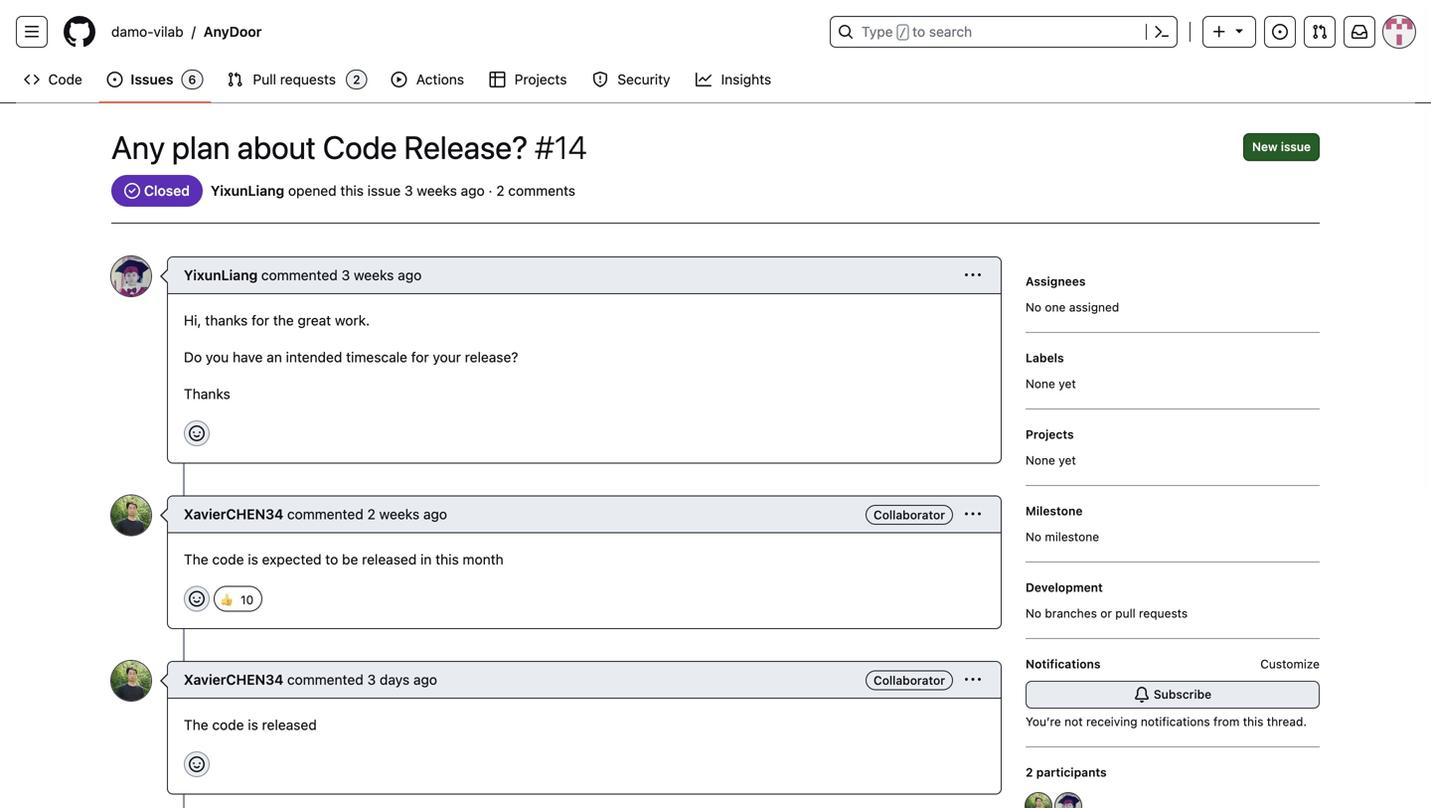 Task type: vqa. For each thing, say whether or not it's contained in the screenshot.


Task type: locate. For each thing, give the bounding box(es) containing it.
none down labels
[[1026, 377, 1055, 391]]

issue down any plan about code release? #14
[[368, 182, 401, 199]]

2 is from the top
[[248, 717, 258, 733]]

projects
[[515, 71, 567, 87], [1026, 427, 1074, 441]]

xavierchen34 link up the  code is released
[[184, 671, 284, 688]]

1 vertical spatial @xavierchen34 image
[[1026, 793, 1052, 808]]

issue opened image for git pull request image
[[107, 72, 123, 87]]

yixunliang link for opened this issue
[[211, 182, 284, 199]]

1 vertical spatial xavierchen34 link
[[184, 671, 284, 688]]

the
[[273, 312, 294, 329]]

2 add or remove reactions element from the top
[[184, 586, 210, 612]]

3 for 3 weeks ago
[[341, 267, 350, 283]]

code up yixunliang opened this issue 3 weeks ago · 2 comments
[[323, 128, 397, 166]]

3
[[404, 182, 413, 199], [341, 267, 350, 283], [367, 671, 376, 688]]

1 vertical spatial released
[[262, 717, 317, 733]]

1 vertical spatial code
[[212, 717, 244, 733]]

in
[[421, 551, 432, 568]]

1 vertical spatial yixunliang
[[184, 267, 258, 283]]

code right code image
[[48, 71, 82, 87]]

ago for xavierchen34 commented 2 weeks ago
[[423, 506, 447, 522]]

to left search
[[913, 23, 925, 40]]

0 vertical spatial show options image
[[965, 267, 981, 283]]

0 vertical spatial yet
[[1059, 377, 1076, 391]]

1 xavierchen34 from the top
[[184, 506, 284, 522]]

👍
[[221, 592, 233, 608]]

code for expected
[[212, 551, 244, 568]]

none inside select projects element
[[1026, 453, 1055, 467]]

is down 'xavierchen34 commented 3 days ago'
[[248, 717, 258, 733]]

2 vertical spatial this
[[1243, 715, 1264, 729]]

an
[[267, 349, 282, 365]]

👍 10
[[221, 592, 254, 608]]

0 vertical spatial @xavierchen34 image
[[111, 495, 151, 535]]

1 none yet from the top
[[1026, 377, 1076, 391]]

add or remove reactions element left 👍
[[184, 586, 210, 612]]

damo-vilab link
[[103, 16, 191, 48]]

/
[[191, 23, 196, 40], [899, 26, 906, 40]]

0 vertical spatial xavierchen34
[[184, 506, 284, 522]]

no branches or pull requests
[[1026, 606, 1188, 620]]

2 left "participants"
[[1026, 765, 1033, 779]]

this
[[340, 182, 364, 199], [436, 551, 459, 568], [1243, 715, 1264, 729]]

1 vertical spatial issue opened image
[[107, 72, 123, 87]]

from
[[1214, 715, 1240, 729]]

0 vertical spatial none yet
[[1026, 377, 1076, 391]]

subscribe button
[[1026, 681, 1320, 709]]

1 vertical spatial for
[[411, 349, 429, 365]]

1 vertical spatial requests
[[1139, 606, 1188, 620]]

2 vertical spatial weeks
[[379, 506, 420, 522]]

none
[[1026, 377, 1055, 391], [1026, 453, 1055, 467]]

0 vertical spatial add or remove reactions element
[[184, 420, 210, 446]]

plus image
[[1212, 24, 1228, 40]]

0 vertical spatial requests
[[280, 71, 336, 87]]

to
[[913, 23, 925, 40], [325, 551, 338, 568]]

commented for 3 days ago
[[287, 671, 364, 688]]

1 vertical spatial weeks
[[354, 267, 394, 283]]

yixunliang up thanks
[[184, 267, 258, 283]]

no
[[1026, 300, 1042, 314], [1026, 530, 1042, 544], [1026, 606, 1042, 620]]

3 down release?
[[404, 182, 413, 199]]

yixunliang for yixunliang opened this issue 3 weeks ago · 2 comments
[[211, 182, 284, 199]]

0 vertical spatial yixunliang link
[[211, 182, 284, 199]]

1 none from the top
[[1026, 377, 1055, 391]]

/ right type
[[899, 26, 906, 40]]

2 none yet from the top
[[1026, 453, 1076, 467]]

0 vertical spatial 3
[[404, 182, 413, 199]]

no left one at the top of the page
[[1026, 300, 1042, 314]]

issue opened image for git pull request icon
[[1272, 24, 1288, 40]]

no milestone
[[1026, 530, 1099, 544]]

1 vertical spatial xavierchen34
[[184, 671, 284, 688]]

xavierchen34 link for released
[[184, 671, 284, 688]]

1 code from the top
[[212, 551, 244, 568]]

code down 'xavierchen34 commented 3 days ago'
[[212, 717, 244, 733]]

1 vertical spatial this
[[436, 551, 459, 568]]

list
[[103, 16, 818, 48]]

2 no from the top
[[1026, 530, 1042, 544]]

1 vertical spatial collaborator
[[874, 673, 945, 687]]

work.
[[335, 312, 370, 329]]

no inside link issues element
[[1026, 606, 1042, 620]]

yet inside select projects element
[[1059, 453, 1076, 467]]

0 horizontal spatial code
[[48, 71, 82, 87]]

yixunliang link up thanks
[[184, 267, 258, 283]]

3 up work.
[[341, 267, 350, 283]]

add or remove reactions image down "thanks"
[[189, 425, 205, 441]]

0 horizontal spatial 3
[[341, 267, 350, 283]]

1 vertical spatial commented
[[287, 506, 364, 522]]

2 vertical spatial commented
[[287, 671, 364, 688]]

2 vertical spatial add or remove reactions element
[[184, 751, 210, 777]]

1 is from the top
[[248, 551, 258, 568]]

new
[[1252, 140, 1278, 154]]

0 vertical spatial issue opened image
[[1272, 24, 1288, 40]]

pull
[[253, 71, 276, 87]]

none for labels
[[1026, 377, 1055, 391]]

issue closed image
[[124, 183, 140, 199]]

1 horizontal spatial issue opened image
[[1272, 24, 1288, 40]]

yet down labels
[[1059, 377, 1076, 391]]

xavierchen34 up expected
[[184, 506, 284, 522]]

weeks up work.
[[354, 267, 394, 283]]

/ right "vilab"
[[191, 23, 196, 40]]

@xavierchen34 image
[[111, 495, 151, 535], [1026, 793, 1052, 808]]

2 yet from the top
[[1059, 453, 1076, 467]]

projects right table icon
[[515, 71, 567, 87]]

development
[[1026, 580, 1103, 594]]

you're
[[1026, 715, 1061, 729]]

0 vertical spatial commented
[[261, 267, 338, 283]]

1 vertical spatial yixunliang link
[[184, 267, 258, 283]]

collaborator
[[874, 508, 945, 522], [874, 673, 945, 687]]

issue opened image
[[1272, 24, 1288, 40], [107, 72, 123, 87]]

projects up milestone at the right bottom of the page
[[1026, 427, 1074, 441]]

0 vertical spatial code
[[212, 551, 244, 568]]

issue opened image left issues in the left top of the page
[[107, 72, 123, 87]]

ago up in
[[423, 506, 447, 522]]

1 horizontal spatial requests
[[1139, 606, 1188, 620]]

0 horizontal spatial for
[[252, 312, 269, 329]]

thanks
[[184, 386, 230, 402]]

for
[[252, 312, 269, 329], [411, 349, 429, 365]]

assigned
[[1069, 300, 1119, 314]]

requests
[[280, 71, 336, 87], [1139, 606, 1188, 620]]

xavierchen34 link up expected
[[184, 506, 284, 522]]

2 xavierchen34 from the top
[[184, 671, 284, 688]]

1 vertical spatial 3
[[341, 267, 350, 283]]

select milestones element
[[1026, 502, 1320, 546]]

assignees
[[1026, 274, 1086, 288]]

yixunliang down about
[[211, 182, 284, 199]]

code image
[[24, 72, 40, 87]]

1 horizontal spatial /
[[899, 26, 906, 40]]

this right in
[[436, 551, 459, 568]]

2 the from the top
[[184, 717, 208, 733]]

closed
[[144, 182, 190, 199]]

none yet down labels
[[1026, 377, 1076, 391]]

homepage image
[[64, 16, 95, 48]]

2 vertical spatial add or remove reactions image
[[189, 756, 205, 772]]

1 no from the top
[[1026, 300, 1042, 314]]

0 vertical spatial xavierchen34 link
[[184, 506, 284, 522]]

commented
[[261, 267, 338, 283], [287, 506, 364, 522], [287, 671, 364, 688]]

type
[[862, 23, 893, 40]]

2 vertical spatial 3
[[367, 671, 376, 688]]

yixunliang
[[211, 182, 284, 199], [184, 267, 258, 283]]

commented up the 'the code is expected to be released in this month'
[[287, 506, 364, 522]]

none yet up milestone at the right bottom of the page
[[1026, 453, 1076, 467]]

milestone
[[1045, 530, 1099, 544]]

none up milestone at the right bottom of the page
[[1026, 453, 1055, 467]]

2 xavierchen34 link from the top
[[184, 671, 284, 688]]

add or remove reactions element
[[184, 420, 210, 446], [184, 586, 210, 612], [184, 751, 210, 777]]

3 add or remove reactions image from the top
[[189, 756, 205, 772]]

none yet for projects
[[1026, 453, 1076, 467]]

commented for 3 weeks ago
[[261, 267, 338, 283]]

great
[[298, 312, 331, 329]]

yet for labels
[[1059, 377, 1076, 391]]

link issues element
[[1026, 578, 1320, 622]]

0 horizontal spatial @xavierchen34 image
[[111, 495, 151, 535]]

1 horizontal spatial @xavierchen34 image
[[1026, 793, 1052, 808]]

issue
[[1281, 140, 1311, 154], [368, 182, 401, 199]]

is
[[248, 551, 258, 568], [248, 717, 258, 733]]

add or remove reactions image
[[189, 425, 205, 441], [189, 591, 205, 607], [189, 756, 205, 772]]

select assignees element
[[1026, 272, 1320, 316]]

issue opened image left git pull request icon
[[1272, 24, 1288, 40]]

you
[[206, 349, 229, 365]]

hi,
[[184, 312, 201, 329]]

1 vertical spatial is
[[248, 717, 258, 733]]

yixunliang link down about
[[211, 182, 284, 199]]

commented up great
[[261, 267, 338, 283]]

notifications image
[[1352, 24, 1368, 40]]

1 show options image from the top
[[965, 267, 981, 283]]

1 vertical spatial add or remove reactions image
[[189, 591, 205, 607]]

add or remove reactions element down "thanks"
[[184, 420, 210, 446]]

ago right days
[[413, 671, 437, 688]]

1 vertical spatial show options image
[[965, 672, 981, 688]]

no down milestone at the right bottom of the page
[[1026, 530, 1042, 544]]

yet
[[1059, 377, 1076, 391], [1059, 453, 1076, 467]]

1 the from the top
[[184, 551, 208, 568]]

/ inside type / to search
[[899, 26, 906, 40]]

commented left days
[[287, 671, 364, 688]]

3 add or remove reactions element from the top
[[184, 751, 210, 777]]

3 for 3 days ago
[[367, 671, 376, 688]]

table image
[[489, 72, 505, 87]]

2 add or remove reactions image from the top
[[189, 591, 205, 607]]

3 no from the top
[[1026, 606, 1042, 620]]

yet up milestone at the right bottom of the page
[[1059, 453, 1076, 467]]

new issue
[[1252, 140, 1311, 154]]

one
[[1045, 300, 1066, 314]]

0 horizontal spatial projects
[[515, 71, 567, 87]]

show options image
[[965, 267, 981, 283], [965, 672, 981, 688]]

code
[[48, 71, 82, 87], [323, 128, 397, 166]]

1 vertical spatial no
[[1026, 530, 1042, 544]]

1 xavierchen34 link from the top
[[184, 506, 284, 522]]

weeks up the 'the code is expected to be released in this month'
[[379, 506, 420, 522]]

0 vertical spatial none
[[1026, 377, 1055, 391]]

no for no branches or pull requests
[[1026, 606, 1042, 620]]

have
[[233, 349, 263, 365]]

weeks
[[417, 182, 457, 199], [354, 267, 394, 283], [379, 506, 420, 522]]

0 vertical spatial for
[[252, 312, 269, 329]]

damo-
[[111, 23, 154, 40]]

2 show options image from the top
[[965, 672, 981, 688]]

xavierchen34 link for expected
[[184, 506, 284, 522]]

released down 'xavierchen34 commented 3 days ago'
[[262, 717, 317, 733]]

0 horizontal spatial requests
[[280, 71, 336, 87]]

for left the
[[252, 312, 269, 329]]

ago
[[461, 182, 485, 199], [398, 267, 422, 283], [423, 506, 447, 522], [413, 671, 437, 688]]

the
[[184, 551, 208, 568], [184, 717, 208, 733]]

3 days ago link
[[367, 671, 437, 688]]

2 horizontal spatial this
[[1243, 715, 1264, 729]]

0 vertical spatial the
[[184, 551, 208, 568]]

is left expected
[[248, 551, 258, 568]]

ago down yixunliang opened this issue 3 weeks ago · 2 comments
[[398, 267, 422, 283]]

add or remove reactions image left 👍
[[189, 591, 205, 607]]

no left branches
[[1026, 606, 1042, 620]]

add or remove reactions element down the  code is released
[[184, 751, 210, 777]]

bell image
[[1134, 687, 1150, 703]]

released
[[362, 551, 417, 568], [262, 717, 317, 733]]

released left in
[[362, 551, 417, 568]]

1 horizontal spatial 3
[[367, 671, 376, 688]]

@xavierchen34 image
[[111, 661, 151, 701]]

1 yet from the top
[[1059, 377, 1076, 391]]

1 add or remove reactions image from the top
[[189, 425, 205, 441]]

1 add or remove reactions element from the top
[[184, 420, 210, 446]]

1 vertical spatial projects
[[1026, 427, 1074, 441]]

issue right new
[[1281, 140, 1311, 154]]

issues
[[131, 71, 173, 87]]

to left be
[[325, 551, 338, 568]]

this right opened at the top
[[340, 182, 364, 199]]

2 none from the top
[[1026, 453, 1055, 467]]

0 vertical spatial this
[[340, 182, 364, 199]]

3 weeks ago link
[[341, 267, 422, 283]]

no inside select assignees element
[[1026, 300, 1042, 314]]

0 vertical spatial to
[[913, 23, 925, 40]]

1 horizontal spatial projects
[[1026, 427, 1074, 441]]

1 vertical spatial to
[[325, 551, 338, 568]]

weeks down release?
[[417, 182, 457, 199]]

2 vertical spatial no
[[1026, 606, 1042, 620]]

2 collaborator from the top
[[874, 673, 945, 687]]

1 vertical spatial none
[[1026, 453, 1055, 467]]

1 horizontal spatial released
[[362, 551, 417, 568]]

0 vertical spatial collaborator
[[874, 508, 945, 522]]

none yet for labels
[[1026, 377, 1076, 391]]

1 vertical spatial add or remove reactions element
[[184, 586, 210, 612]]

code up 👍
[[212, 551, 244, 568]]

xavierchen34 for expected
[[184, 506, 284, 522]]

new issue link
[[1243, 133, 1320, 161]]

1 horizontal spatial issue
[[1281, 140, 1311, 154]]

0 horizontal spatial issue
[[368, 182, 401, 199]]

anydoor link
[[196, 16, 270, 48]]

0 horizontal spatial issue opened image
[[107, 72, 123, 87]]

1 collaborator from the top
[[874, 508, 945, 522]]

requests inside link issues element
[[1139, 606, 1188, 620]]

0 vertical spatial no
[[1026, 300, 1042, 314]]

none yet inside select projects element
[[1026, 453, 1076, 467]]

code
[[212, 551, 244, 568], [212, 717, 244, 733]]

weeks for 2 weeks ago
[[379, 506, 420, 522]]

3 left days
[[367, 671, 376, 688]]

add or remove reactions image down the  code is released
[[189, 756, 205, 772]]

any plan about code release? #14
[[111, 128, 587, 166]]

be
[[342, 551, 358, 568]]

xavierchen34 up the  code is released
[[184, 671, 284, 688]]

0 vertical spatial is
[[248, 551, 258, 568]]

play image
[[391, 72, 407, 87]]

xavierchen34 commented 3 days ago
[[184, 671, 437, 688]]

0 vertical spatial add or remove reactions image
[[189, 425, 205, 441]]

1 vertical spatial code
[[323, 128, 397, 166]]

/ inside damo-vilab / anydoor
[[191, 23, 196, 40]]

no for no milestone
[[1026, 530, 1042, 544]]

this right from
[[1243, 715, 1264, 729]]

1 vertical spatial the
[[184, 717, 208, 733]]

commented for 2 weeks ago
[[287, 506, 364, 522]]

2 code from the top
[[212, 717, 244, 733]]

git pull request image
[[1312, 24, 1328, 40]]

1 vertical spatial none yet
[[1026, 453, 1076, 467]]

0 vertical spatial yixunliang
[[211, 182, 284, 199]]

xavierchen34 link
[[184, 506, 284, 522], [184, 671, 284, 688]]

1 vertical spatial yet
[[1059, 453, 1076, 467]]

search
[[929, 23, 972, 40]]

0 horizontal spatial /
[[191, 23, 196, 40]]

for left your
[[411, 349, 429, 365]]

2
[[353, 73, 360, 86], [496, 182, 505, 199], [367, 506, 376, 522], [1026, 765, 1033, 779]]

no inside select milestones element
[[1026, 530, 1042, 544]]



Task type: describe. For each thing, give the bounding box(es) containing it.
type / to search
[[862, 23, 972, 40]]

1 horizontal spatial this
[[436, 551, 459, 568]]

xavierchen34 commented 2 weeks ago
[[184, 506, 447, 522]]

the for the code is expected to be released in this month
[[184, 551, 208, 568]]

do
[[184, 349, 202, 365]]

yet for projects
[[1059, 453, 1076, 467]]

0 vertical spatial weeks
[[417, 182, 457, 199]]

graph image
[[696, 72, 712, 87]]

participants
[[1036, 765, 1107, 779]]

you're not receiving notifications from this thread.
[[1026, 715, 1307, 729]]

pull requests
[[253, 71, 336, 87]]

the code is expected to be released in this month
[[184, 551, 504, 568]]

weeks for 3 weeks ago
[[354, 267, 394, 283]]

2 horizontal spatial 3
[[404, 182, 413, 199]]

1 vertical spatial issue
[[368, 182, 401, 199]]

month
[[463, 551, 504, 568]]

add or remove reactions image for @xavierchen34 image's "add or remove reactions" element
[[189, 756, 205, 772]]

add or remove reactions element for @xavierchen34 image
[[184, 751, 210, 777]]

not
[[1065, 715, 1083, 729]]

thanks
[[205, 312, 248, 329]]

yixunliang link for commented
[[184, 267, 258, 283]]

code link
[[16, 65, 91, 94]]

collaborator for 3 days ago
[[874, 673, 945, 687]]

·
[[489, 182, 493, 199]]

about
[[237, 128, 316, 166]]

notifications
[[1141, 715, 1210, 729]]

actions link
[[383, 65, 473, 94]]

1 horizontal spatial code
[[323, 128, 397, 166]]

release?
[[465, 349, 518, 365]]

anydoor
[[204, 23, 262, 40]]

list containing damo-vilab / anydoor
[[103, 16, 818, 48]]

receiving
[[1086, 715, 1138, 729]]

add or remove reactions element for @yixunliang icon
[[184, 420, 210, 446]]

10
[[241, 593, 254, 607]]

show options image
[[965, 506, 981, 522]]

0 vertical spatial code
[[48, 71, 82, 87]]

shield image
[[592, 72, 608, 87]]

opened
[[288, 182, 337, 199]]

0 horizontal spatial released
[[262, 717, 317, 733]]

release?
[[404, 128, 528, 166]]

projects link
[[481, 65, 576, 94]]

expected
[[262, 551, 322, 568]]

damo-vilab / anydoor
[[111, 23, 262, 40]]

2 up the 'the code is expected to be released in this month'
[[367, 506, 376, 522]]

intended
[[286, 349, 342, 365]]

your
[[433, 349, 461, 365]]

1 horizontal spatial to
[[913, 23, 925, 40]]

1 horizontal spatial for
[[411, 349, 429, 365]]

ago for yixunliang commented 3 weeks ago
[[398, 267, 422, 283]]

@yixunliang image
[[1056, 793, 1081, 808]]

insights link
[[688, 65, 781, 94]]

2 participants
[[1026, 765, 1107, 779]]

show options image for @xavierchen34 image's "add or remove reactions" element
[[965, 672, 981, 688]]

triangle down image
[[1232, 22, 1247, 38]]

plan
[[172, 128, 230, 166]]

days
[[380, 671, 410, 688]]

collaborator for 2 weeks ago
[[874, 508, 945, 522]]

notifications
[[1026, 657, 1101, 671]]

pull
[[1116, 606, 1136, 620]]

select projects element
[[1026, 425, 1320, 469]]

@yixunliang image
[[111, 256, 151, 296]]

security link
[[584, 65, 680, 94]]

yixunliang opened this issue 3 weeks ago · 2 comments
[[211, 182, 576, 199]]

6
[[188, 73, 196, 86]]

any
[[111, 128, 165, 166]]

the  code is released
[[184, 717, 317, 733]]

2 left play icon
[[353, 73, 360, 86]]

0 vertical spatial projects
[[515, 71, 567, 87]]

branches
[[1045, 606, 1097, 620]]

labels
[[1026, 351, 1064, 365]]

add or remove reactions image for second "add or remove reactions" element from the bottom of the page
[[189, 591, 205, 607]]

thread.
[[1267, 715, 1307, 729]]

2 weeks ago link
[[367, 506, 447, 522]]

customize
[[1261, 657, 1320, 671]]

ago for xavierchen34 commented 3 days ago
[[413, 671, 437, 688]]

no one assigned
[[1026, 300, 1119, 314]]

0 vertical spatial issue
[[1281, 140, 1311, 154]]

0 vertical spatial released
[[362, 551, 417, 568]]

insights
[[721, 71, 772, 87]]

#14
[[535, 128, 587, 166]]

ago left ·
[[461, 182, 485, 199]]

git pull request image
[[227, 72, 243, 87]]

timescale
[[346, 349, 407, 365]]

subscribe
[[1154, 687, 1212, 701]]

show options image for "add or remove reactions" element related to @yixunliang icon
[[965, 267, 981, 283]]

command palette image
[[1154, 24, 1170, 40]]

add or remove reactions image for "add or remove reactions" element related to @yixunliang icon
[[189, 425, 205, 441]]

or
[[1101, 606, 1112, 620]]

is for expected
[[248, 551, 258, 568]]

is for released
[[248, 717, 258, 733]]

the for the  code is released
[[184, 717, 208, 733]]

do you have an intended timescale for your release?
[[184, 349, 518, 365]]

hi,  thanks for the great work.
[[184, 312, 370, 329]]

comments
[[508, 182, 576, 199]]

0 horizontal spatial this
[[340, 182, 364, 199]]

none for projects
[[1026, 453, 1055, 467]]

0 horizontal spatial to
[[325, 551, 338, 568]]

security
[[618, 71, 671, 87]]

vilab
[[154, 23, 184, 40]]

yixunliang commented 3 weeks ago
[[184, 267, 422, 283]]

yixunliang for yixunliang commented 3 weeks ago
[[184, 267, 258, 283]]

no for no one assigned
[[1026, 300, 1042, 314]]

2 right ·
[[496, 182, 505, 199]]

milestone
[[1026, 504, 1083, 518]]

actions
[[416, 71, 464, 87]]

code for released
[[212, 717, 244, 733]]

xavierchen34 for released
[[184, 671, 284, 688]]



